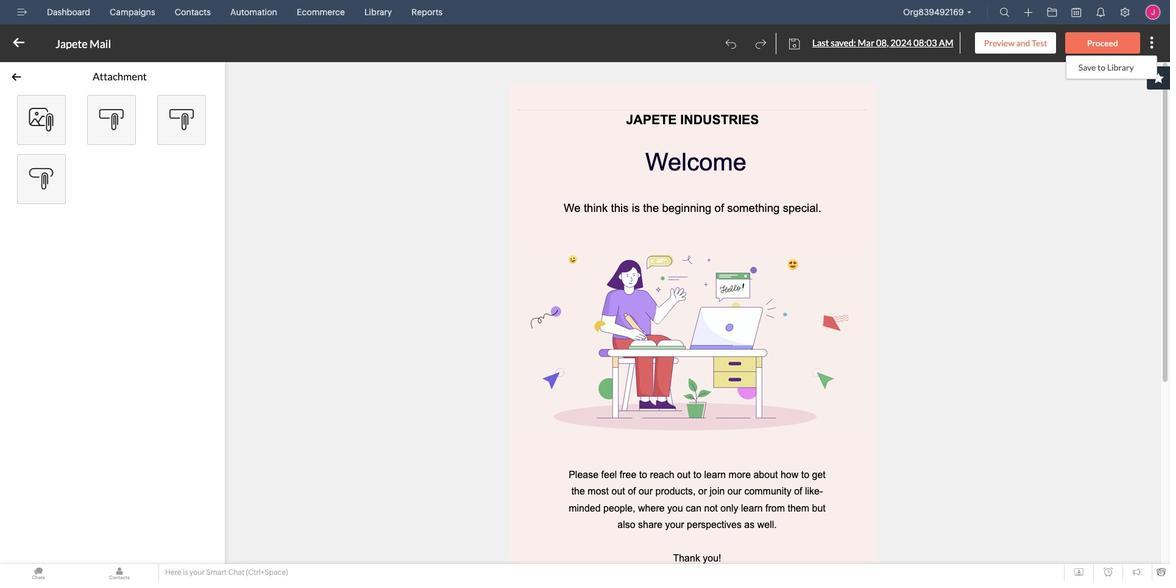 Task type: describe. For each thing, give the bounding box(es) containing it.
org839492169
[[903, 7, 964, 17]]

is
[[183, 569, 188, 577]]

campaigns link
[[105, 0, 160, 24]]

library link
[[360, 0, 397, 24]]

contacts link
[[170, 0, 216, 24]]

quick actions image
[[1024, 8, 1033, 17]]

contacts
[[175, 7, 211, 17]]

campaigns
[[110, 7, 155, 17]]

your
[[190, 569, 205, 577]]

notifications image
[[1096, 7, 1106, 17]]

dashboard
[[47, 7, 90, 17]]

reports link
[[407, 0, 447, 24]]

search image
[[1000, 7, 1010, 17]]

here is your smart chat (ctrl+space)
[[165, 569, 288, 577]]

dashboard link
[[42, 0, 95, 24]]

(ctrl+space)
[[246, 569, 288, 577]]



Task type: vqa. For each thing, say whether or not it's contained in the screenshot.
Quick Actions image
yes



Task type: locate. For each thing, give the bounding box(es) containing it.
folder image
[[1047, 7, 1057, 17]]

ecommerce
[[297, 7, 345, 17]]

configure settings image
[[1120, 7, 1130, 17]]

smart
[[206, 569, 227, 577]]

automation link
[[225, 0, 282, 24]]

automation
[[230, 7, 277, 17]]

here
[[165, 569, 181, 577]]

ecommerce link
[[292, 0, 350, 24]]

library
[[364, 7, 392, 17]]

calendar image
[[1072, 7, 1081, 17]]

reports
[[411, 7, 443, 17]]

chats image
[[0, 564, 77, 581]]

contacts image
[[81, 564, 158, 581]]

chat
[[228, 569, 244, 577]]



